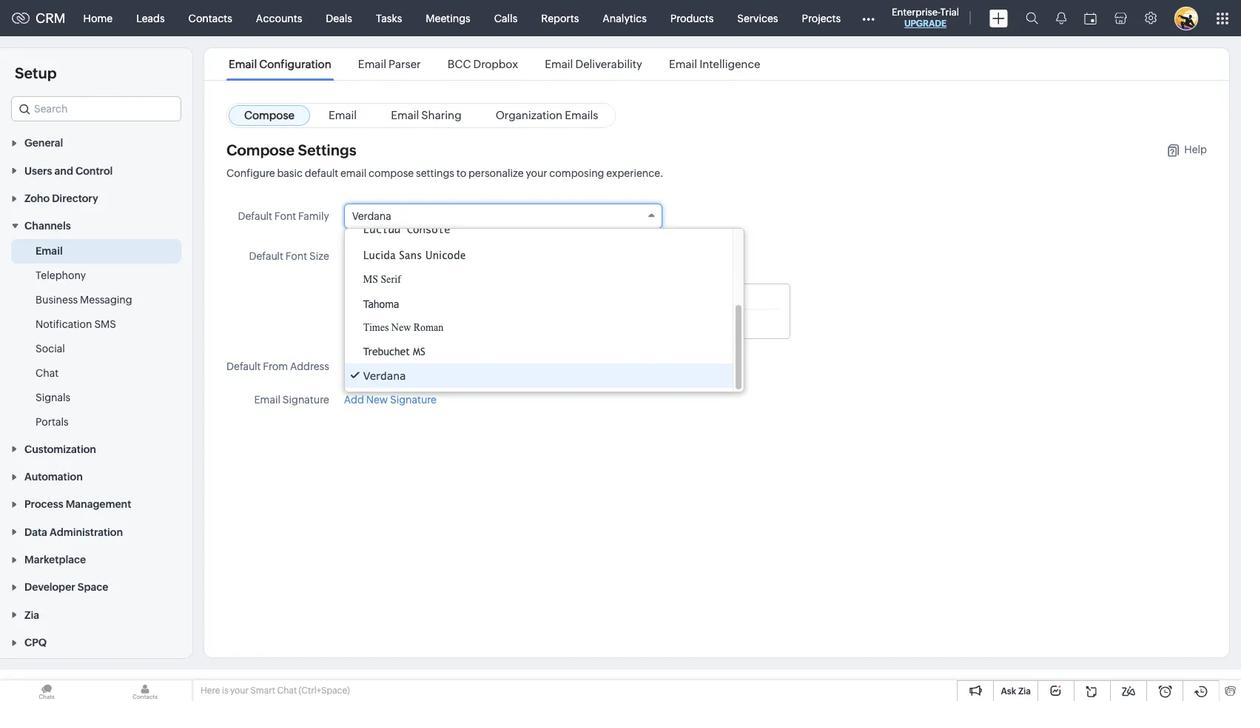 Task type: vqa. For each thing, say whether or not it's contained in the screenshot.
1st for from the right
no



Task type: locate. For each thing, give the bounding box(es) containing it.
bcc dropbox link
[[446, 58, 521, 70]]

new right 'add'
[[366, 394, 388, 406]]

Other Modules field
[[853, 6, 885, 30]]

business messaging link
[[36, 293, 132, 308]]

search image
[[1026, 12, 1039, 24]]

0 vertical spatial chat
[[36, 368, 59, 379]]

marketplace button
[[0, 546, 193, 573]]

2 lucida from the top
[[364, 249, 396, 261]]

emails
[[565, 109, 599, 121]]

projects
[[802, 12, 841, 24]]

compose inside "link"
[[244, 109, 295, 121]]

new for times
[[392, 322, 411, 333]]

management
[[66, 499, 131, 511]]

new right quick
[[392, 322, 411, 333]]

chats image
[[0, 681, 93, 701]]

verdana up lucida console
[[352, 210, 392, 222]]

crm link
[[12, 10, 66, 26]]

home link
[[72, 0, 125, 36]]

default down 'default font family'
[[249, 250, 284, 262]]

times new roman option
[[345, 316, 733, 340]]

trebuchet ms
[[364, 346, 426, 358]]

personalize
[[469, 167, 524, 179]]

chat
[[36, 368, 59, 379], [277, 686, 297, 696]]

preview
[[354, 293, 392, 305]]

users
[[24, 165, 52, 177]]

0 vertical spatial your
[[526, 167, 548, 179]]

1 lucida from the top
[[364, 223, 401, 236]]

0 vertical spatial zia
[[24, 609, 39, 621]]

list
[[216, 48, 774, 80]]

email sharing
[[391, 109, 462, 121]]

chat down social link
[[36, 368, 59, 379]]

channels button
[[0, 212, 193, 239]]

email left sharing at left
[[391, 109, 419, 121]]

organization emails link
[[480, 105, 614, 126]]

email down from
[[254, 394, 281, 406]]

signature down trebuchet ms
[[390, 394, 437, 406]]

your right is
[[230, 686, 249, 696]]

tasks link
[[364, 0, 414, 36]]

compose up the configure
[[227, 141, 295, 158]]

1 horizontal spatial your
[[526, 167, 548, 179]]

lucida
[[364, 223, 401, 236], [364, 249, 396, 261]]

email down reports
[[545, 58, 573, 70]]

control
[[76, 165, 113, 177]]

parser
[[389, 58, 421, 70]]

default font family
[[238, 210, 329, 222]]

home
[[83, 12, 113, 24]]

0 vertical spatial new
[[392, 322, 411, 333]]

Search text field
[[12, 97, 181, 121]]

0 vertical spatial lucida
[[364, 223, 401, 236]]

automation button
[[0, 463, 193, 490]]

is
[[222, 686, 229, 696]]

1 horizontal spatial signature
[[390, 394, 437, 406]]

jumped
[[432, 317, 460, 326]]

channels
[[24, 220, 71, 232]]

process management
[[24, 499, 131, 511]]

your left composing
[[526, 167, 548, 179]]

business
[[36, 294, 78, 306]]

email left configuration
[[229, 58, 257, 70]]

0 horizontal spatial your
[[230, 686, 249, 696]]

0 horizontal spatial zia
[[24, 609, 39, 621]]

add new signature
[[344, 394, 437, 406]]

directory
[[52, 193, 98, 204]]

None field
[[11, 96, 181, 121]]

ms
[[364, 273, 378, 286], [413, 346, 426, 358]]

default
[[238, 210, 272, 222], [249, 250, 284, 262], [227, 361, 261, 373]]

calls
[[495, 12, 518, 24]]

ms down "roman"
[[413, 346, 426, 358]]

0 vertical spatial default
[[238, 210, 272, 222]]

new inside times new roman option
[[392, 322, 411, 333]]

profile element
[[1166, 0, 1208, 36]]

email left parser at the top left
[[358, 58, 387, 70]]

font left size
[[286, 250, 308, 262]]

compose for compose
[[244, 109, 295, 121]]

0 horizontal spatial new
[[366, 394, 388, 406]]

1 vertical spatial default
[[249, 250, 284, 262]]

compose settings
[[227, 141, 357, 158]]

chat right smart
[[277, 686, 297, 696]]

1 horizontal spatial new
[[392, 322, 411, 333]]

new
[[392, 322, 411, 333], [366, 394, 388, 406]]

times new roman
[[364, 322, 444, 333]]

1 vertical spatial compose
[[227, 141, 295, 158]]

enterprise-
[[892, 7, 941, 18]]

email inside channels region
[[36, 245, 63, 257]]

0 horizontal spatial chat
[[36, 368, 59, 379]]

here is your smart chat (ctrl+space)
[[201, 686, 350, 696]]

1 horizontal spatial chat
[[277, 686, 297, 696]]

1 horizontal spatial ms
[[413, 346, 426, 358]]

composing
[[550, 167, 605, 179]]

lucida inside option
[[364, 223, 401, 236]]

email signature
[[254, 394, 329, 406]]

font left family
[[275, 210, 296, 222]]

0 horizontal spatial ms
[[364, 273, 378, 286]]

meetings
[[426, 12, 471, 24]]

experience.
[[607, 167, 664, 179]]

deliverability
[[576, 58, 643, 70]]

0 horizontal spatial signature
[[283, 394, 329, 406]]

contacts link
[[177, 0, 244, 36]]

verdana
[[352, 210, 392, 222], [364, 370, 406, 382]]

reports
[[542, 12, 579, 24]]

notification sms link
[[36, 317, 116, 332]]

your
[[526, 167, 548, 179], [230, 686, 249, 696]]

email for email deliverability
[[545, 58, 573, 70]]

0 vertical spatial font
[[275, 210, 296, 222]]

services
[[738, 12, 779, 24]]

times
[[364, 322, 389, 333]]

verdana inside field
[[352, 210, 392, 222]]

1 vertical spatial zia
[[1019, 687, 1032, 697]]

settings
[[416, 167, 455, 179]]

lucida up ms serif
[[364, 249, 396, 261]]

tahoma
[[364, 298, 399, 310]]

verdana option
[[345, 364, 733, 388]]

bcc dropbox
[[448, 58, 519, 70]]

lucida console list box
[[345, 217, 744, 392]]

compose
[[244, 109, 295, 121], [227, 141, 295, 158]]

signature
[[283, 394, 329, 406], [390, 394, 437, 406]]

ms up preview
[[364, 273, 378, 286]]

and
[[54, 165, 73, 177]]

marketplace
[[24, 554, 86, 566]]

default left from
[[227, 361, 261, 373]]

(ctrl+space)
[[299, 686, 350, 696]]

over
[[463, 317, 479, 326]]

here
[[201, 686, 220, 696]]

deals link
[[314, 0, 364, 36]]

ms serif
[[364, 273, 401, 286]]

compose for compose settings
[[227, 141, 295, 158]]

general button
[[0, 129, 193, 157]]

1 vertical spatial verdana
[[364, 370, 406, 382]]

default for default font family
[[238, 210, 272, 222]]

0 vertical spatial email link
[[313, 105, 373, 126]]

1 vertical spatial new
[[366, 394, 388, 406]]

0 vertical spatial ms
[[364, 273, 378, 286]]

0 vertical spatial compose
[[244, 109, 295, 121]]

default for default font size
[[249, 250, 284, 262]]

basic
[[277, 167, 303, 179]]

email link down channels
[[36, 244, 63, 259]]

1 vertical spatial chat
[[277, 686, 297, 696]]

email for email configuration
[[229, 58, 257, 70]]

profile image
[[1175, 6, 1199, 30]]

email down products
[[669, 58, 698, 70]]

email for email intelligence
[[669, 58, 698, 70]]

lucida up sans
[[364, 223, 401, 236]]

Verdana field
[[344, 204, 663, 229]]

calendar image
[[1085, 12, 1098, 24]]

email for email signature
[[254, 394, 281, 406]]

zia up cpq
[[24, 609, 39, 621]]

customization button
[[0, 435, 193, 463]]

email down channels
[[36, 245, 63, 257]]

1 vertical spatial font
[[286, 250, 308, 262]]

lucida for lucida sans unicode
[[364, 249, 396, 261]]

1 vertical spatial lucida
[[364, 249, 396, 261]]

default down the configure
[[238, 210, 272, 222]]

dropbox
[[474, 58, 519, 70]]

email link up settings
[[313, 105, 373, 126]]

zia right ask
[[1019, 687, 1032, 697]]

email link
[[313, 105, 373, 126], [36, 244, 63, 259]]

quick
[[370, 317, 390, 326]]

verdana down trebuchet
[[364, 370, 406, 382]]

unicode
[[426, 249, 466, 261]]

lucida inside "option"
[[364, 249, 396, 261]]

configuration
[[259, 58, 332, 70]]

sans
[[399, 249, 422, 261]]

0 horizontal spatial email link
[[36, 244, 63, 259]]

telephony
[[36, 270, 86, 282]]

trebuchet ms option
[[345, 340, 733, 364]]

0 vertical spatial verdana
[[352, 210, 392, 222]]

1 vertical spatial ms
[[413, 346, 426, 358]]

setup
[[15, 64, 57, 81]]

search element
[[1018, 0, 1048, 36]]

ask zia
[[1002, 687, 1032, 697]]

settings
[[298, 141, 357, 158]]

portals
[[36, 416, 69, 428]]

2 vertical spatial default
[[227, 361, 261, 373]]

roman
[[414, 322, 444, 333]]

compose up compose settings
[[244, 109, 295, 121]]

signature down "address" on the left bottom of page
[[283, 394, 329, 406]]



Task type: describe. For each thing, give the bounding box(es) containing it.
ms inside option
[[413, 346, 426, 358]]

notification
[[36, 319, 92, 331]]

notification sms
[[36, 319, 116, 331]]

intelligence
[[700, 58, 761, 70]]

size
[[310, 250, 329, 262]]

create menu image
[[990, 9, 1009, 27]]

1 vertical spatial email link
[[36, 244, 63, 259]]

default
[[305, 167, 339, 179]]

verdana inside option
[[364, 370, 406, 382]]

address
[[290, 361, 329, 373]]

data
[[24, 526, 47, 538]]

chat inside channels region
[[36, 368, 59, 379]]

default from address
[[227, 361, 329, 373]]

signals element
[[1048, 0, 1076, 36]]

default for default from address
[[227, 361, 261, 373]]

space
[[78, 582, 108, 594]]

chat link
[[36, 366, 59, 381]]

crm
[[36, 10, 66, 26]]

1 vertical spatial your
[[230, 686, 249, 696]]

add
[[344, 394, 364, 406]]

products
[[671, 12, 714, 24]]

1 horizontal spatial email link
[[313, 105, 373, 126]]

email deliverability link
[[543, 58, 645, 70]]

lucida console option
[[345, 217, 733, 243]]

administration
[[50, 526, 123, 538]]

font for family
[[275, 210, 296, 222]]

zoho directory button
[[0, 184, 193, 212]]

customization
[[24, 443, 96, 455]]

leads link
[[125, 0, 177, 36]]

process
[[24, 499, 63, 511]]

data administration
[[24, 526, 123, 538]]

enterprise-trial upgrade
[[892, 7, 960, 29]]

portals link
[[36, 415, 69, 430]]

organization
[[496, 109, 563, 121]]

developer space button
[[0, 573, 193, 601]]

channels region
[[0, 239, 193, 435]]

1 signature from the left
[[283, 394, 329, 406]]

the quick brown fox jumped over the lazy dog
[[354, 317, 527, 326]]

developer space
[[24, 582, 108, 594]]

font for size
[[286, 250, 308, 262]]

serif
[[381, 273, 401, 286]]

developer
[[24, 582, 75, 594]]

reports link
[[530, 0, 591, 36]]

social
[[36, 343, 65, 355]]

zoho directory
[[24, 193, 98, 204]]

analytics link
[[591, 0, 659, 36]]

ms inside option
[[364, 273, 378, 286]]

ms serif option
[[345, 267, 733, 292]]

signals
[[36, 392, 71, 404]]

contacts image
[[98, 681, 192, 701]]

default font size
[[249, 250, 329, 262]]

fox
[[418, 317, 429, 326]]

sms
[[94, 319, 116, 331]]

users and control button
[[0, 157, 193, 184]]

compose
[[369, 167, 414, 179]]

lucida sans unicode option
[[345, 243, 733, 267]]

console
[[407, 223, 451, 236]]

email sharing link
[[376, 105, 477, 126]]

messaging
[[80, 294, 132, 306]]

analytics
[[603, 12, 647, 24]]

ask
[[1002, 687, 1017, 697]]

email intelligence link
[[667, 58, 763, 70]]

list containing email configuration
[[216, 48, 774, 80]]

business messaging
[[36, 294, 132, 306]]

brown
[[392, 317, 415, 326]]

deals
[[326, 12, 352, 24]]

email
[[341, 167, 367, 179]]

to
[[457, 167, 467, 179]]

email parser
[[358, 58, 421, 70]]

email for email parser
[[358, 58, 387, 70]]

1 horizontal spatial zia
[[1019, 687, 1032, 697]]

leads
[[136, 12, 165, 24]]

tasks
[[376, 12, 402, 24]]

configure
[[227, 167, 275, 179]]

trebuchet
[[364, 346, 410, 358]]

data administration button
[[0, 518, 193, 546]]

new for add
[[366, 394, 388, 406]]

tahoma option
[[345, 292, 733, 316]]

2 signature from the left
[[390, 394, 437, 406]]

calls link
[[483, 0, 530, 36]]

lucida sans unicode
[[364, 249, 466, 261]]

telephony link
[[36, 268, 86, 283]]

from
[[263, 361, 288, 373]]

trial
[[941, 7, 960, 18]]

upgrade
[[905, 19, 947, 29]]

users and control
[[24, 165, 113, 177]]

compose link
[[229, 105, 310, 126]]

zia inside zia dropdown button
[[24, 609, 39, 621]]

dog
[[514, 317, 527, 326]]

lucida for lucida console
[[364, 223, 401, 236]]

the
[[354, 317, 368, 326]]

lazy
[[496, 317, 511, 326]]

signals link
[[36, 391, 71, 405]]

email deliverability
[[545, 58, 643, 70]]

email for email sharing
[[391, 109, 419, 121]]

create menu element
[[981, 0, 1018, 36]]

signals image
[[1057, 12, 1067, 24]]

bcc
[[448, 58, 471, 70]]

email up settings
[[329, 109, 357, 121]]



